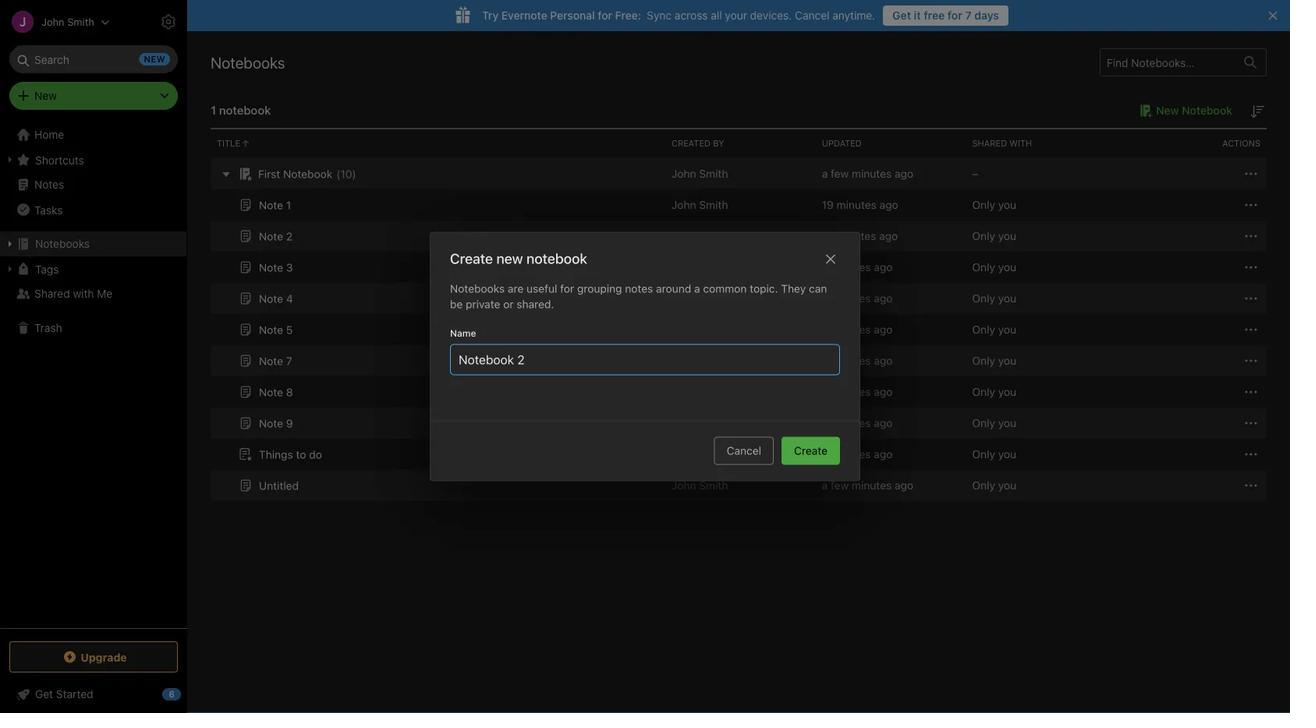 Task type: vqa. For each thing, say whether or not it's contained in the screenshot.


Task type: locate. For each thing, give the bounding box(es) containing it.
smith down note 8 row
[[699, 417, 728, 430]]

john smith for to
[[672, 448, 728, 461]]

you for 7
[[998, 355, 1017, 367]]

2 note from the top
[[259, 230, 283, 243]]

you inside note 4 row
[[998, 292, 1017, 305]]

3 john from the top
[[672, 230, 696, 243]]

7 inside note 9 row
[[822, 417, 828, 430]]

7 minutes ago
[[822, 261, 893, 274], [822, 292, 893, 305], [822, 323, 893, 336], [822, 355, 893, 367], [822, 386, 893, 399], [822, 417, 893, 430], [822, 448, 893, 461]]

a few minutes ago
[[822, 167, 914, 180], [822, 479, 914, 492]]

you for 9
[[998, 417, 1017, 430]]

ago inside note 5 row
[[874, 323, 893, 336]]

2 horizontal spatial notebooks
[[450, 282, 505, 295]]

0 horizontal spatial for
[[560, 282, 574, 295]]

only inside note 4 row
[[972, 292, 995, 305]]

note
[[259, 199, 283, 212], [259, 230, 283, 243], [259, 261, 283, 274], [259, 292, 283, 305], [259, 324, 283, 336], [259, 355, 283, 368], [259, 386, 283, 399], [259, 417, 283, 430]]

smith down note 3 row
[[699, 292, 728, 305]]

5 7 minutes ago from the top
[[822, 386, 893, 399]]

1 vertical spatial few
[[831, 479, 849, 492]]

common
[[703, 282, 747, 295]]

note left the 8
[[259, 386, 283, 399]]

new
[[34, 89, 57, 102], [1156, 104, 1179, 117]]

cancel button
[[714, 437, 774, 465]]

1 few from the top
[[831, 167, 849, 180]]

expand notebooks image
[[4, 238, 16, 250]]

notebook inside 'row'
[[283, 168, 333, 180]]

note 7
[[259, 355, 292, 368]]

grouping
[[577, 282, 622, 295]]

a few minutes ago inside the first notebook 'row'
[[822, 167, 914, 180]]

1 horizontal spatial for
[[598, 9, 612, 22]]

note inside 'button'
[[259, 386, 283, 399]]

note left 3
[[259, 261, 283, 274]]

1 only from the top
[[972, 199, 995, 211]]

7 minutes ago inside note 7 'row'
[[822, 355, 893, 367]]

7 smith from the top
[[699, 479, 728, 492]]

2 smith from the top
[[699, 199, 728, 211]]

1 vertical spatial notebook
[[283, 168, 333, 180]]

note 2
[[259, 230, 293, 243]]

2 only from the top
[[972, 230, 995, 243]]

only you inside note 1 row
[[972, 199, 1017, 211]]

john smith down note 8 row
[[672, 417, 728, 430]]

only you inside note 7 'row'
[[972, 355, 1017, 367]]

row group containing john smith
[[211, 158, 1267, 502]]

9 only from the top
[[972, 448, 995, 461]]

john smith inside note 4 row
[[672, 292, 728, 305]]

cell for 5
[[665, 314, 816, 346]]

cancel inside button
[[727, 445, 761, 458]]

john smith inside note 2 row
[[672, 230, 728, 243]]

smith down by
[[699, 167, 728, 180]]

1 vertical spatial cancel
[[727, 445, 761, 458]]

note inside button
[[259, 230, 283, 243]]

5 smith from the top
[[699, 417, 728, 430]]

notebook left (
[[283, 168, 333, 180]]

minutes inside note 1 row
[[837, 199, 877, 211]]

note 3 button
[[236, 258, 293, 277]]

only you inside note 8 row
[[972, 386, 1017, 399]]

note inside 'row'
[[259, 355, 283, 368]]

–
[[972, 167, 979, 180]]

note 4 row
[[211, 283, 1267, 314]]

note left 4
[[259, 292, 283, 305]]

new notebook button
[[1135, 101, 1233, 120]]

smith down note 1 row
[[699, 230, 728, 243]]

john for to
[[672, 448, 696, 461]]

you inside note 1 row
[[998, 199, 1017, 211]]

me
[[97, 287, 113, 300]]

6 only from the top
[[972, 355, 995, 367]]

things to do
[[259, 448, 322, 461]]

smith for 9
[[699, 417, 728, 430]]

minutes inside note 4 row
[[831, 292, 871, 305]]

7 minutes ago for note 8
[[822, 386, 893, 399]]

7 for 9
[[822, 417, 828, 430]]

3 smith from the top
[[699, 230, 728, 243]]

6 only you from the top
[[972, 355, 1017, 367]]

create for create new notebook
[[450, 250, 493, 267]]

tree containing home
[[0, 122, 187, 628]]

cell up cancel button
[[665, 377, 816, 408]]

notebook up useful
[[527, 250, 587, 267]]

1 vertical spatial create
[[794, 445, 828, 458]]

cancel right devices.
[[795, 9, 830, 22]]

title
[[217, 138, 240, 149]]

private
[[466, 298, 500, 311]]

4 note from the top
[[259, 292, 283, 305]]

7 inside note 8 row
[[822, 386, 828, 399]]

only for 5
[[972, 323, 995, 336]]

5 john smith from the top
[[672, 417, 728, 430]]

you inside note 7 'row'
[[998, 355, 1017, 367]]

actions
[[1223, 138, 1261, 149]]

minutes inside note 2 row
[[836, 230, 876, 243]]

a few minutes ago down 'create' button
[[822, 479, 914, 492]]

minutes inside note 9 row
[[831, 417, 871, 430]]

1 vertical spatial a
[[694, 282, 700, 295]]

note 4 button
[[236, 289, 293, 308]]

Find Notebooks… text field
[[1101, 50, 1235, 75]]

shared with button
[[966, 130, 1117, 158]]

free
[[924, 9, 945, 22]]

note 5
[[259, 324, 293, 336]]

2 7 minutes ago from the top
[[822, 292, 893, 305]]

for inside button
[[948, 9, 963, 22]]

only you inside untitled row
[[972, 479, 1017, 492]]

notebook up the title
[[219, 103, 271, 117]]

)
[[352, 168, 356, 180]]

john smith down the first notebook 'row'
[[672, 199, 728, 211]]

only you for to
[[972, 448, 1017, 461]]

only inside note 2 row
[[972, 230, 995, 243]]

1 horizontal spatial notebooks
[[211, 53, 285, 71]]

21 minutes ago
[[822, 230, 898, 243]]

cell
[[665, 314, 816, 346], [665, 346, 816, 377], [665, 377, 816, 408]]

notebooks up tags
[[35, 238, 90, 250]]

3 only from the top
[[972, 261, 995, 274]]

tags button
[[0, 257, 186, 282]]

7 minutes ago inside note 5 row
[[822, 323, 893, 336]]

note 5 row
[[211, 314, 1267, 346]]

you inside note 2 row
[[998, 230, 1017, 243]]

7 inside things to do row
[[822, 448, 828, 461]]

3 cell from the top
[[665, 377, 816, 408]]

a few minutes ago for only you
[[822, 479, 914, 492]]

for
[[598, 9, 612, 22], [948, 9, 963, 22], [560, 282, 574, 295]]

7 minutes ago inside things to do row
[[822, 448, 893, 461]]

note for note 4
[[259, 292, 283, 305]]

7 minutes ago for note 7
[[822, 355, 893, 367]]

2 vertical spatial a
[[822, 479, 828, 492]]

note down note 5
[[259, 355, 283, 368]]

row group inside notebooks element
[[211, 158, 1267, 502]]

ago inside the first notebook 'row'
[[895, 167, 914, 180]]

5 only you from the top
[[972, 323, 1017, 336]]

a down 'create' button
[[822, 479, 828, 492]]

1 horizontal spatial 1
[[286, 199, 291, 212]]

only for 2
[[972, 230, 995, 243]]

minutes for note 1
[[837, 199, 877, 211]]

smith inside note 9 row
[[699, 417, 728, 430]]

ago inside note 9 row
[[874, 417, 893, 430]]

10 you from the top
[[998, 479, 1017, 492]]

8 only from the top
[[972, 417, 995, 430]]

only for 4
[[972, 292, 995, 305]]

your
[[725, 9, 747, 22]]

4 smith from the top
[[699, 292, 728, 305]]

created by
[[672, 138, 724, 149]]

6 smith from the top
[[699, 448, 728, 461]]

2 horizontal spatial for
[[948, 9, 963, 22]]

7 inside note 5 row
[[822, 323, 828, 336]]

notebook up the actions button
[[1182, 104, 1233, 117]]

10 only from the top
[[972, 479, 995, 492]]

cancel down note 9 row
[[727, 445, 761, 458]]

a few minutes ago up 19 minutes ago on the top right
[[822, 167, 914, 180]]

few inside the first notebook 'row'
[[831, 167, 849, 180]]

5 note from the top
[[259, 324, 283, 336]]

2 you from the top
[[998, 230, 1017, 243]]

john smith for 2
[[672, 230, 728, 243]]

smith inside things to do row
[[699, 448, 728, 461]]

only for 8
[[972, 386, 995, 399]]

minutes inside things to do row
[[831, 448, 871, 461]]

only
[[972, 199, 995, 211], [972, 230, 995, 243], [972, 261, 995, 274], [972, 292, 995, 305], [972, 323, 995, 336], [972, 355, 995, 367], [972, 386, 995, 399], [972, 417, 995, 430], [972, 448, 995, 461], [972, 479, 995, 492]]

6 john smith from the top
[[672, 448, 728, 461]]

you inside note 9 row
[[998, 417, 1017, 430]]

1 vertical spatial a few minutes ago
[[822, 479, 914, 492]]

upgrade
[[81, 651, 127, 664]]

5
[[286, 324, 293, 336]]

19
[[822, 199, 834, 211]]

new up the actions button
[[1156, 104, 1179, 117]]

upgrade button
[[9, 642, 178, 673]]

7 only you from the top
[[972, 386, 1017, 399]]

smith down the first notebook 'row'
[[699, 199, 728, 211]]

row group
[[211, 158, 1267, 502]]

try evernote personal for free: sync across all your devices. cancel anytime.
[[482, 9, 875, 22]]

create right cancel button
[[794, 445, 828, 458]]

only for 7
[[972, 355, 995, 367]]

1 vertical spatial notebooks
[[35, 238, 90, 250]]

ago inside note 7 'row'
[[874, 355, 893, 367]]

notebooks up 1 notebook at left top
[[211, 53, 285, 71]]

5 you from the top
[[998, 323, 1017, 336]]

note for note 3
[[259, 261, 283, 274]]

only you inside note 9 row
[[972, 417, 1017, 430]]

smith inside note 2 row
[[699, 230, 728, 243]]

7 john from the top
[[672, 479, 696, 492]]

free:
[[615, 9, 641, 22]]

4 you from the top
[[998, 292, 1017, 305]]

4 7 minutes ago from the top
[[822, 355, 893, 367]]

john smith inside things to do row
[[672, 448, 728, 461]]

ago for note 9
[[874, 417, 893, 430]]

7 inside note 4 row
[[822, 292, 828, 305]]

ago inside note 8 row
[[874, 386, 893, 399]]

new
[[496, 250, 523, 267]]

updated button
[[816, 130, 966, 158]]

smith
[[699, 167, 728, 180], [699, 199, 728, 211], [699, 230, 728, 243], [699, 292, 728, 305], [699, 417, 728, 430], [699, 448, 728, 461], [699, 479, 728, 492]]

1 cell from the top
[[665, 314, 816, 346]]

john smith inside note 1 row
[[672, 199, 728, 211]]

john smith down note 1 row
[[672, 230, 728, 243]]

try
[[482, 9, 499, 22]]

4 only from the top
[[972, 292, 995, 305]]

4 john smith from the top
[[672, 292, 728, 305]]

3 note from the top
[[259, 261, 283, 274]]

1 smith from the top
[[699, 167, 728, 180]]

john inside note 2 row
[[672, 230, 696, 243]]

only inside note 9 row
[[972, 417, 995, 430]]

1 horizontal spatial notebook
[[1182, 104, 1233, 117]]

7 john smith from the top
[[672, 479, 728, 492]]

new inside button
[[1156, 104, 1179, 117]]

note for note 5
[[259, 324, 283, 336]]

john smith inside untitled row
[[672, 479, 728, 492]]

note 5 button
[[236, 321, 293, 339]]

home link
[[0, 122, 187, 147]]

you for to
[[998, 448, 1017, 461]]

0 vertical spatial notebook
[[1182, 104, 1233, 117]]

john smith
[[672, 167, 728, 180], [672, 199, 728, 211], [672, 230, 728, 243], [672, 292, 728, 305], [672, 417, 728, 430], [672, 448, 728, 461], [672, 479, 728, 492]]

8 note from the top
[[259, 417, 283, 430]]

7 minutes ago inside note 9 row
[[822, 417, 893, 430]]

2
[[286, 230, 293, 243]]

all
[[711, 9, 722, 22]]

few
[[831, 167, 849, 180], [831, 479, 849, 492]]

7 only from the top
[[972, 386, 995, 399]]

john inside note 1 row
[[672, 199, 696, 211]]

8 only you from the top
[[972, 417, 1017, 430]]

1 vertical spatial 1
[[286, 199, 291, 212]]

(
[[336, 168, 340, 180]]

0 vertical spatial few
[[831, 167, 849, 180]]

few down 'create' button
[[831, 479, 849, 492]]

note left 5
[[259, 324, 283, 336]]

only inside note 1 row
[[972, 199, 995, 211]]

john smith down 'created by'
[[672, 167, 728, 180]]

6 you from the top
[[998, 355, 1017, 367]]

1 you from the top
[[998, 199, 1017, 211]]

2 cell from the top
[[665, 346, 816, 377]]

0 horizontal spatial notebook
[[283, 168, 333, 180]]

only you for 7
[[972, 355, 1017, 367]]

note for note 9
[[259, 417, 283, 430]]

5 only from the top
[[972, 323, 995, 336]]

evernote
[[502, 9, 547, 22]]

john
[[672, 167, 696, 180], [672, 199, 696, 211], [672, 230, 696, 243], [672, 292, 696, 305], [672, 417, 696, 430], [672, 448, 696, 461], [672, 479, 696, 492]]

a for only you
[[822, 479, 828, 492]]

new inside popup button
[[34, 89, 57, 102]]

minutes inside untitled row
[[852, 479, 892, 492]]

1 7 minutes ago from the top
[[822, 261, 893, 274]]

0 vertical spatial notebook
[[219, 103, 271, 117]]

note left 2
[[259, 230, 283, 243]]

4 only you from the top
[[972, 292, 1017, 305]]

a inside untitled row
[[822, 479, 828, 492]]

0 vertical spatial create
[[450, 250, 493, 267]]

7 minutes ago inside note 3 row
[[822, 261, 893, 274]]

note down first
[[259, 199, 283, 212]]

create left new
[[450, 250, 493, 267]]

0 vertical spatial new
[[34, 89, 57, 102]]

0 horizontal spatial new
[[34, 89, 57, 102]]

1 vertical spatial new
[[1156, 104, 1179, 117]]

only you inside note 2 row
[[972, 230, 1017, 243]]

only inside note 7 'row'
[[972, 355, 995, 367]]

tree
[[0, 122, 187, 628]]

note left 9
[[259, 417, 283, 430]]

smith inside note 4 row
[[699, 292, 728, 305]]

new for new notebook
[[1156, 104, 1179, 117]]

2 john smith from the top
[[672, 199, 728, 211]]

0 vertical spatial a few minutes ago
[[822, 167, 914, 180]]

only you inside note 4 row
[[972, 292, 1017, 305]]

5 john from the top
[[672, 417, 696, 430]]

7 7 minutes ago from the top
[[822, 448, 893, 461]]

1 john from the top
[[672, 167, 696, 180]]

john inside note 9 row
[[672, 417, 696, 430]]

note for note 2
[[259, 230, 283, 243]]

2 john from the top
[[672, 199, 696, 211]]

untitled row
[[211, 470, 1267, 502]]

cell up note 9 row
[[665, 346, 816, 377]]

10 only you from the top
[[972, 479, 1017, 492]]

None search field
[[20, 45, 167, 73]]

7
[[965, 9, 972, 22], [822, 261, 828, 274], [822, 292, 828, 305], [822, 323, 828, 336], [822, 355, 828, 367], [286, 355, 292, 368], [822, 386, 828, 399], [822, 417, 828, 430], [822, 448, 828, 461]]

ago inside things to do row
[[874, 448, 893, 461]]

few down the updated
[[831, 167, 849, 180]]

minutes inside note 8 row
[[831, 386, 871, 399]]

7 for 8
[[822, 386, 828, 399]]

john for 4
[[672, 292, 696, 305]]

1 only you from the top
[[972, 199, 1017, 211]]

1 horizontal spatial new
[[1156, 104, 1179, 117]]

ago for note 8
[[874, 386, 893, 399]]

new up home
[[34, 89, 57, 102]]

create inside button
[[794, 445, 828, 458]]

ago inside note 2 row
[[879, 230, 898, 243]]

0 vertical spatial a
[[822, 167, 828, 180]]

1 a few minutes ago from the top
[[822, 167, 914, 180]]

a inside notebooks are useful for grouping notes around a common topic. they can be private or shared.
[[694, 282, 700, 295]]

only you inside note 3 row
[[972, 261, 1017, 274]]

minutes for note 9
[[831, 417, 871, 430]]

minutes inside note 5 row
[[831, 323, 871, 336]]

shared with me link
[[0, 282, 186, 307]]

a right around
[[694, 282, 700, 295]]

note 9
[[259, 417, 293, 430]]

for inside notebooks are useful for grouping notes around a common topic. they can be private or shared.
[[560, 282, 574, 295]]

7 for 7
[[822, 355, 828, 367]]

only you for 2
[[972, 230, 1017, 243]]

john inside things to do row
[[672, 448, 696, 461]]

3 you from the top
[[998, 261, 1017, 274]]

only inside things to do row
[[972, 448, 995, 461]]

smith inside the first notebook 'row'
[[699, 167, 728, 180]]

john smith down note 9 row
[[672, 448, 728, 461]]

a up 19
[[822, 167, 828, 180]]

smith down note 9 row
[[699, 448, 728, 461]]

for right useful
[[560, 282, 574, 295]]

2 a few minutes ago from the top
[[822, 479, 914, 492]]

9 only you from the top
[[972, 448, 1017, 461]]

note 8 row
[[211, 377, 1267, 408]]

a inside the first notebook 'row'
[[822, 167, 828, 180]]

you inside note 8 row
[[998, 386, 1017, 399]]

create
[[450, 250, 493, 267], [794, 445, 828, 458]]

a few minutes ago inside untitled row
[[822, 479, 914, 492]]

smith for 4
[[699, 292, 728, 305]]

first notebook row
[[211, 158, 1267, 190]]

cell down common
[[665, 314, 816, 346]]

0 horizontal spatial cancel
[[727, 445, 761, 458]]

note 4
[[259, 292, 293, 305]]

1
[[211, 103, 216, 117], [286, 199, 291, 212]]

you inside things to do row
[[998, 448, 1017, 461]]

6 note from the top
[[259, 355, 283, 368]]

7 note from the top
[[259, 386, 283, 399]]

7 minutes ago for note 5
[[822, 323, 893, 336]]

2 only you from the top
[[972, 230, 1017, 243]]

6 john from the top
[[672, 448, 696, 461]]

john smith inside the first notebook 'row'
[[672, 167, 728, 180]]

1 horizontal spatial create
[[794, 445, 828, 458]]

few inside untitled row
[[831, 479, 849, 492]]

3 john smith from the top
[[672, 230, 728, 243]]

4 john from the top
[[672, 292, 696, 305]]

created
[[672, 138, 711, 149]]

they
[[781, 282, 806, 295]]

new button
[[9, 82, 178, 110]]

7 minutes ago for note 9
[[822, 417, 893, 430]]

1 john smith from the top
[[672, 167, 728, 180]]

ago for things to do
[[874, 448, 893, 461]]

8
[[286, 386, 293, 399]]

only you inside note 5 row
[[972, 323, 1017, 336]]

ago inside note 1 row
[[880, 199, 898, 211]]

john smith for 4
[[672, 292, 728, 305]]

notebooks up private
[[450, 282, 505, 295]]

1 horizontal spatial notebook
[[527, 250, 587, 267]]

only for to
[[972, 448, 995, 461]]

smith inside note 1 row
[[699, 199, 728, 211]]

you inside note 5 row
[[998, 323, 1017, 336]]

arrow image
[[217, 165, 236, 183]]

0 vertical spatial cancel
[[795, 9, 830, 22]]

ago for note 1
[[880, 199, 898, 211]]

john smith down things to do row
[[672, 479, 728, 492]]

only inside note 8 row
[[972, 386, 995, 399]]

8 you from the top
[[998, 417, 1017, 430]]

9 you from the top
[[998, 448, 1017, 461]]

john inside note 4 row
[[672, 292, 696, 305]]

minutes for note 5
[[831, 323, 871, 336]]

3 7 minutes ago from the top
[[822, 323, 893, 336]]

note for note 1
[[259, 199, 283, 212]]

sync
[[647, 9, 672, 22]]

for left free:
[[598, 9, 612, 22]]

3 only you from the top
[[972, 261, 1017, 274]]

6 7 minutes ago from the top
[[822, 417, 893, 430]]

john smith down note 3 row
[[672, 292, 728, 305]]

for right free
[[948, 9, 963, 22]]

7 minutes ago for note 4
[[822, 292, 893, 305]]

2 few from the top
[[831, 479, 849, 492]]

7 you from the top
[[998, 386, 1017, 399]]

note 1 button
[[236, 196, 291, 215]]

0 vertical spatial 1
[[211, 103, 216, 117]]

2 vertical spatial notebooks
[[450, 282, 505, 295]]

smith down things to do row
[[699, 479, 728, 492]]

shared with me
[[34, 287, 113, 300]]

john inside the first notebook 'row'
[[672, 167, 696, 180]]

untitled button
[[236, 477, 299, 495]]

0 horizontal spatial create
[[450, 250, 493, 267]]

1 note from the top
[[259, 199, 283, 212]]

notebook inside button
[[1182, 104, 1233, 117]]

7 minutes ago inside note 8 row
[[822, 386, 893, 399]]



Task type: describe. For each thing, give the bounding box(es) containing it.
a for –
[[822, 167, 828, 180]]

note 8
[[259, 386, 293, 399]]

john smith for 9
[[672, 417, 728, 430]]

you inside note 3 row
[[998, 261, 1017, 274]]

ago for note 4
[[874, 292, 893, 305]]

0 horizontal spatial notebook
[[219, 103, 271, 117]]

you for 1
[[998, 199, 1017, 211]]

ago inside note 3 row
[[874, 261, 893, 274]]

to
[[296, 448, 306, 461]]

Name text field
[[457, 345, 833, 375]]

only inside untitled row
[[972, 479, 995, 492]]

only you for 5
[[972, 323, 1017, 336]]

useful
[[527, 282, 557, 295]]

do
[[309, 448, 322, 461]]

only for 9
[[972, 417, 995, 430]]

note 2 row
[[211, 221, 1267, 252]]

things to do row
[[211, 439, 1267, 470]]

19 minutes ago
[[822, 199, 898, 211]]

3
[[286, 261, 293, 274]]

or
[[503, 298, 514, 311]]

tasks
[[34, 203, 63, 216]]

days
[[975, 9, 999, 22]]

smith for to
[[699, 448, 728, 461]]

1 vertical spatial notebook
[[527, 250, 587, 267]]

untitled
[[259, 480, 299, 492]]

get
[[893, 9, 911, 22]]

title button
[[211, 130, 665, 158]]

note for note 7
[[259, 355, 283, 368]]

minutes for note 2
[[836, 230, 876, 243]]

home
[[34, 128, 64, 141]]

notebooks are useful for grouping notes around a common topic. they can be private or shared.
[[450, 282, 827, 311]]

only you for 1
[[972, 199, 1017, 211]]

shared
[[972, 138, 1007, 149]]

you inside untitled row
[[998, 479, 1017, 492]]

21
[[822, 230, 833, 243]]

note 9 row
[[211, 408, 1267, 439]]

7 for 5
[[822, 323, 828, 336]]

created by button
[[665, 130, 816, 158]]

for for grouping
[[560, 282, 574, 295]]

a few minutes ago for –
[[822, 167, 914, 180]]

7 inside note 3 row
[[822, 261, 828, 274]]

note 3 row
[[211, 252, 1267, 283]]

only you for 9
[[972, 417, 1017, 430]]

new for new
[[34, 89, 57, 102]]

by
[[713, 138, 724, 149]]

only inside note 3 row
[[972, 261, 995, 274]]

shared.
[[517, 298, 554, 311]]

things to do button
[[236, 445, 322, 464]]

you for 8
[[998, 386, 1017, 399]]

only you for 8
[[972, 386, 1017, 399]]

notebook for new
[[1182, 104, 1233, 117]]

shared with
[[972, 138, 1032, 149]]

note 2 button
[[236, 227, 293, 246]]

trash link
[[0, 316, 186, 341]]

expand tags image
[[4, 263, 16, 275]]

trash
[[34, 322, 62, 335]]

anytime.
[[833, 9, 875, 22]]

it
[[914, 9, 921, 22]]

1 inside button
[[286, 199, 291, 212]]

settings image
[[159, 12, 178, 31]]

close image
[[821, 250, 840, 269]]

get it free for 7 days button
[[883, 5, 1009, 26]]

are
[[508, 282, 524, 295]]

minutes for note 4
[[831, 292, 871, 305]]

topic.
[[750, 282, 778, 295]]

0 horizontal spatial notebooks
[[35, 238, 90, 250]]

notebooks inside notebooks are useful for grouping notes around a common topic. they can be private or shared.
[[450, 282, 505, 295]]

notebooks element
[[187, 31, 1290, 714]]

notes
[[34, 178, 64, 191]]

minutes for things to do
[[831, 448, 871, 461]]

ago inside untitled row
[[895, 479, 914, 492]]

shortcuts
[[35, 153, 84, 166]]

note 1
[[259, 199, 291, 212]]

you for 4
[[998, 292, 1017, 305]]

first notebook ( 10 )
[[258, 168, 356, 180]]

you for 2
[[998, 230, 1017, 243]]

note 1 row
[[211, 190, 1267, 221]]

be
[[450, 298, 463, 311]]

for for 7
[[948, 9, 963, 22]]

notebooks link
[[0, 232, 186, 257]]

note 8 button
[[236, 383, 293, 402]]

tasks button
[[0, 197, 186, 222]]

create for create
[[794, 445, 828, 458]]

create new notebook
[[450, 250, 587, 267]]

john smith for 1
[[672, 199, 728, 211]]

with
[[1010, 138, 1032, 149]]

for for free:
[[598, 9, 612, 22]]

shortcuts button
[[0, 147, 186, 172]]

minutes inside the first notebook 'row'
[[852, 167, 892, 180]]

ago for note 2
[[879, 230, 898, 243]]

tags
[[35, 263, 59, 276]]

can
[[809, 282, 827, 295]]

note 3
[[259, 261, 293, 274]]

0 horizontal spatial 1
[[211, 103, 216, 117]]

ago for note 7
[[874, 355, 893, 367]]

notebook for first
[[283, 168, 333, 180]]

note 7 button
[[236, 352, 292, 371]]

smith inside untitled row
[[699, 479, 728, 492]]

cell for 8
[[665, 377, 816, 408]]

shared
[[34, 287, 70, 300]]

Search text field
[[20, 45, 167, 73]]

john for 1
[[672, 199, 696, 211]]

create button
[[782, 437, 840, 465]]

notes link
[[0, 172, 186, 197]]

4
[[286, 292, 293, 305]]

only for 1
[[972, 199, 995, 211]]

john for 2
[[672, 230, 696, 243]]

personal
[[550, 9, 595, 22]]

ago for note 5
[[874, 323, 893, 336]]

note for note 8
[[259, 386, 283, 399]]

7 minutes ago for things to do
[[822, 448, 893, 461]]

minutes for note 8
[[831, 386, 871, 399]]

10
[[340, 168, 352, 180]]

1 horizontal spatial cancel
[[795, 9, 830, 22]]

cell for 7
[[665, 346, 816, 377]]

7 for 4
[[822, 292, 828, 305]]

with
[[73, 287, 94, 300]]

devices.
[[750, 9, 792, 22]]

few for –
[[831, 167, 849, 180]]

minutes inside note 3 row
[[831, 261, 871, 274]]

you for 5
[[998, 323, 1017, 336]]

1 notebook
[[211, 103, 271, 117]]

get it free for 7 days
[[893, 9, 999, 22]]

notes
[[625, 282, 653, 295]]

note 7 row
[[211, 346, 1267, 377]]

actions button
[[1117, 130, 1267, 158]]

0 vertical spatial notebooks
[[211, 53, 285, 71]]

first
[[258, 168, 280, 180]]

john for 9
[[672, 417, 696, 430]]

around
[[656, 282, 691, 295]]

smith for 1
[[699, 199, 728, 211]]

across
[[675, 9, 708, 22]]

7 for to
[[822, 448, 828, 461]]

only you for 4
[[972, 292, 1017, 305]]

minutes for note 7
[[831, 355, 871, 367]]

updated
[[822, 138, 862, 149]]

name
[[450, 328, 476, 339]]

smith for 2
[[699, 230, 728, 243]]

new notebook
[[1156, 104, 1233, 117]]

things
[[259, 448, 293, 461]]

few for only you
[[831, 479, 849, 492]]

john inside untitled row
[[672, 479, 696, 492]]



